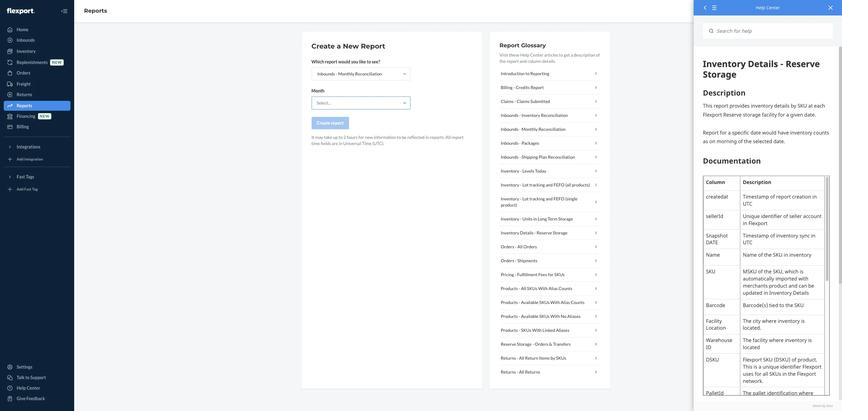 Task type: describe. For each thing, give the bounding box(es) containing it.
help inside visit these help center articles to get a description of the report and column details.
[[521, 52, 530, 58]]

create report
[[317, 120, 344, 126]]

skus inside button
[[556, 355, 567, 361]]

skus up reserve storage - orders & transfers
[[521, 328, 532, 333]]

inbounds - inventory reconciliation button
[[500, 109, 600, 122]]

claims - claims submitted button
[[500, 95, 600, 109]]

inventory for inventory - levels today
[[501, 168, 519, 174]]

reflected
[[408, 135, 425, 140]]

returns - all returns button
[[500, 365, 600, 379]]

0 vertical spatial center
[[767, 5, 780, 11]]

products for products - available skus with no aliases
[[501, 314, 518, 319]]

0 horizontal spatial inbounds - monthly reconciliation
[[317, 71, 382, 76]]

all for returns - all return items by skus
[[519, 355, 524, 361]]

inbounds - monthly reconciliation button
[[500, 122, 600, 136]]

reconciliation down like
[[355, 71, 382, 76]]

products - all skus with alias counts
[[501, 286, 573, 291]]

products - available skus with no aliases
[[501, 314, 581, 319]]

return
[[525, 355, 539, 361]]

orders for orders - all orders
[[501, 244, 515, 249]]

time
[[362, 141, 372, 146]]

products - available skus with no aliases button
[[500, 310, 600, 323]]

which
[[312, 59, 324, 64]]

integration
[[24, 157, 43, 162]]

fefo for (single
[[554, 196, 565, 201]]

inbounds down which
[[317, 71, 335, 76]]

fields
[[321, 141, 331, 146]]

- inside 'button'
[[535, 230, 536, 235]]

billing - credits report
[[501, 85, 544, 90]]

shipments
[[518, 258, 538, 263]]

get
[[564, 52, 570, 58]]

inbounds for the inbounds - monthly reconciliation button
[[501, 126, 519, 132]]

1 vertical spatial fast
[[24, 187, 31, 192]]

- for orders - all orders 'button'
[[515, 244, 517, 249]]

0 vertical spatial storage
[[559, 216, 573, 221]]

- for the inventory - units in long term storage button on the right bottom
[[520, 216, 522, 221]]

inbounds link
[[4, 35, 71, 45]]

inventory - levels today
[[501, 168, 547, 174]]

details.
[[542, 58, 556, 64]]

term
[[548, 216, 558, 221]]

fast tags
[[17, 174, 34, 179]]

counts for products - all skus with alias counts
[[559, 286, 573, 291]]

create for create report
[[317, 120, 330, 126]]

inbounds for inbounds - inventory reconciliation button
[[501, 113, 519, 118]]

Search search field
[[714, 23, 833, 39]]

elevio
[[813, 404, 822, 408]]

units
[[523, 216, 533, 221]]

and inside visit these help center articles to get a description of the report and column details.
[[520, 58, 527, 64]]

for inside it may take up to 2 hours for new information to be reflected in reports. all report time fields are in universal time (utc).
[[359, 135, 364, 140]]

reports inside reports "link"
[[17, 103, 32, 108]]

0 horizontal spatial monthly
[[338, 71, 354, 76]]

tags
[[26, 174, 34, 179]]

no
[[561, 314, 567, 319]]

add fast tag link
[[4, 184, 71, 194]]

with left linked in the bottom of the page
[[532, 328, 542, 333]]

0 horizontal spatial a
[[337, 42, 341, 50]]

fast tags button
[[4, 172, 71, 182]]

- up returns - all return items by skus
[[533, 341, 534, 347]]

all for orders - all orders
[[518, 244, 523, 249]]

inventory for inventory - lot tracking and fefo (all products)
[[501, 182, 519, 187]]

inventory - units in long term storage button
[[500, 212, 600, 226]]

pricing - fulfillment fees for skus
[[501, 272, 565, 277]]

inbounds - packages button
[[500, 136, 600, 150]]

products - skus with linked aliases button
[[500, 323, 600, 337]]

introduction to reporting
[[501, 71, 550, 76]]

billing for billing
[[17, 124, 29, 129]]

tracking for (all
[[530, 182, 545, 187]]

inventory - lot tracking and fefo (all products) button
[[500, 178, 600, 192]]

today
[[535, 168, 547, 174]]

hours
[[347, 135, 358, 140]]

alias for products - all skus with alias counts
[[549, 286, 558, 291]]

details
[[520, 230, 534, 235]]

2 claims from the left
[[517, 99, 530, 104]]

billing link
[[4, 122, 71, 132]]

orders for orders
[[17, 70, 30, 75]]

reports.
[[430, 135, 445, 140]]

inventory details - reserve storage
[[501, 230, 568, 235]]

1 horizontal spatial reports link
[[84, 7, 107, 14]]

plan
[[539, 154, 547, 160]]

close navigation image
[[61, 7, 68, 15]]

it may take up to 2 hours for new information to be reflected in reports. all report time fields are in universal time (utc).
[[312, 135, 464, 146]]

and for inventory - lot tracking and fefo (all products)
[[546, 182, 553, 187]]

products - available skus with alias counts
[[501, 300, 585, 305]]

home
[[17, 27, 28, 32]]

inventory - units in long term storage
[[501, 216, 573, 221]]

the
[[500, 58, 506, 64]]

returns for returns
[[17, 92, 32, 97]]

introduction to reporting button
[[500, 67, 600, 81]]

returns - all return items by skus button
[[500, 351, 600, 365]]

- for products - skus with linked aliases button
[[519, 328, 520, 333]]

help center link
[[4, 383, 71, 393]]

settings
[[17, 364, 32, 370]]

a inside visit these help center articles to get a description of the report and column details.
[[571, 52, 573, 58]]

- for inbounds - inventory reconciliation button
[[519, 113, 521, 118]]

- for the inbounds - monthly reconciliation button
[[519, 126, 521, 132]]

available for products - available skus with no aliases
[[521, 314, 539, 319]]

items
[[539, 355, 550, 361]]

linked
[[543, 328, 555, 333]]

inbounds - shipping plan reconciliation
[[501, 154, 575, 160]]

freight
[[17, 81, 31, 87]]

inbounds - packages
[[501, 140, 539, 146]]

skus down pricing - fulfillment fees for skus
[[527, 286, 538, 291]]

- for 'products - available skus with no aliases' button
[[519, 314, 520, 319]]

talk to support button
[[4, 373, 71, 383]]

inbounds - monthly reconciliation inside button
[[501, 126, 566, 132]]

storage inside 'button'
[[553, 230, 568, 235]]

inbounds - inventory reconciliation
[[501, 113, 568, 118]]

with for products - available skus with alias counts
[[551, 300, 560, 305]]

information
[[374, 135, 396, 140]]

aliases inside button
[[568, 314, 581, 319]]

(single
[[566, 196, 578, 201]]

report inside it may take up to 2 hours for new information to be reflected in reports. all report time fields are in universal time (utc).
[[452, 135, 464, 140]]

fulfillment
[[517, 272, 538, 277]]

- for pricing - fulfillment fees for skus button at the bottom of the page
[[515, 272, 517, 277]]

inventory - lot tracking and fefo (single product)
[[501, 196, 578, 208]]

reserve storage - orders & transfers
[[501, 341, 571, 347]]

alias for products - available skus with alias counts
[[561, 300, 570, 305]]

- for inbounds - shipping plan reconciliation 'button'
[[519, 154, 521, 160]]

description
[[574, 52, 595, 58]]

create a new report
[[312, 42, 385, 50]]

lot for inventory - lot tracking and fefo (single product)
[[523, 196, 529, 201]]

pricing
[[501, 272, 514, 277]]

help inside 'help center' link
[[17, 385, 26, 391]]

inventory for inventory details - reserve storage
[[501, 230, 519, 235]]

- for inventory - lot tracking and fefo (all products) button
[[520, 182, 522, 187]]

to left be
[[397, 135, 401, 140]]

products for products - available skus with alias counts
[[501, 300, 518, 305]]

create report button
[[312, 117, 349, 129]]

orders left the & at the right bottom of the page
[[535, 341, 549, 347]]

- for returns - all return items by skus button
[[517, 355, 518, 361]]

inbounds for inbounds - shipping plan reconciliation 'button'
[[501, 154, 519, 160]]

all for returns - all returns
[[519, 369, 524, 375]]

- for billing - credits report button
[[514, 85, 515, 90]]

0 vertical spatial in
[[426, 135, 429, 140]]

feedback
[[26, 396, 45, 401]]

reporting
[[531, 71, 550, 76]]

- for "inventory - lot tracking and fefo (single product)" button
[[520, 196, 522, 201]]

elevio by dixa
[[813, 404, 833, 408]]

skus inside button
[[540, 314, 550, 319]]

new for financing
[[40, 114, 50, 119]]

time
[[312, 141, 320, 146]]

elevio by dixa link
[[703, 404, 833, 408]]

replenishments
[[17, 60, 48, 65]]



Task type: locate. For each thing, give the bounding box(es) containing it.
- for the inbounds - packages button
[[519, 140, 521, 146]]

2 products from the top
[[501, 300, 518, 305]]

3 products from the top
[[501, 314, 518, 319]]

add for add integration
[[17, 157, 24, 162]]

for right fees
[[548, 272, 554, 277]]

claims down credits
[[517, 99, 530, 104]]

inventory inside inventory - lot tracking and fefo (single product)
[[501, 196, 519, 201]]

billing
[[501, 85, 513, 90], [17, 124, 29, 129]]

0 vertical spatial and
[[520, 58, 527, 64]]

- down returns - all return items by skus
[[517, 369, 518, 375]]

monthly inside the inbounds - monthly reconciliation button
[[522, 126, 538, 132]]

available for products - available skus with alias counts
[[521, 300, 539, 305]]

by inside returns - all return items by skus button
[[551, 355, 555, 361]]

0 horizontal spatial in
[[339, 141, 343, 146]]

fast
[[17, 174, 25, 179], [24, 187, 31, 192]]

inventory up product)
[[501, 196, 519, 201]]

reserve storage - orders & transfers button
[[500, 337, 600, 351]]

1 horizontal spatial center
[[530, 52, 544, 58]]

1 fefo from the top
[[554, 182, 565, 187]]

0 vertical spatial fast
[[17, 174, 25, 179]]

1 vertical spatial billing
[[17, 124, 29, 129]]

help up 'give'
[[17, 385, 26, 391]]

center up search "search field"
[[767, 5, 780, 11]]

new up time
[[365, 135, 373, 140]]

billing - credits report button
[[500, 81, 600, 95]]

1 vertical spatial center
[[530, 52, 544, 58]]

0 vertical spatial inbounds - monthly reconciliation
[[317, 71, 382, 76]]

to right talk
[[25, 375, 30, 380]]

1 horizontal spatial a
[[571, 52, 573, 58]]

create for create a new report
[[312, 42, 335, 50]]

1 vertical spatial reports link
[[4, 101, 71, 111]]

tracking down today
[[530, 182, 545, 187]]

1 vertical spatial help
[[521, 52, 530, 58]]

inventory for inventory
[[17, 49, 36, 54]]

orders up freight
[[17, 70, 30, 75]]

- left levels
[[520, 168, 522, 174]]

all down returns - all return items by skus
[[519, 369, 524, 375]]

inbounds
[[17, 37, 35, 43], [317, 71, 335, 76], [501, 113, 519, 118], [501, 126, 519, 132], [501, 140, 519, 146], [501, 154, 519, 160]]

lot for inventory - lot tracking and fefo (all products)
[[523, 182, 529, 187]]

reserve inside button
[[501, 341, 516, 347]]

for inside button
[[548, 272, 554, 277]]

0 vertical spatial counts
[[559, 286, 573, 291]]

- up orders - shipments
[[515, 244, 517, 249]]

orders - shipments button
[[500, 254, 600, 268]]

glossary
[[521, 42, 546, 49]]

inventory up replenishments
[[17, 49, 36, 54]]

billing down financing
[[17, 124, 29, 129]]

2 vertical spatial storage
[[517, 341, 532, 347]]

inbounds for the inbounds - packages button
[[501, 140, 519, 146]]

billing for billing - credits report
[[501, 85, 513, 90]]

inbounds down claims - claims submitted
[[501, 113, 519, 118]]

inbounds down the inbounds - packages
[[501, 154, 519, 160]]

tracking inside inventory - lot tracking and fefo (single product)
[[530, 196, 545, 201]]

report right reports. at right top
[[452, 135, 464, 140]]

- inside inventory - lot tracking and fefo (single product)
[[520, 196, 522, 201]]

may
[[315, 135, 323, 140]]

financing
[[17, 114, 35, 119]]

0 horizontal spatial new
[[40, 114, 50, 119]]

center inside visit these help center articles to get a description of the report and column details.
[[530, 52, 544, 58]]

1 vertical spatial a
[[571, 52, 573, 58]]

1 vertical spatial help center
[[17, 385, 40, 391]]

to left '2'
[[339, 135, 343, 140]]

1 horizontal spatial reports
[[84, 7, 107, 14]]

storage up return in the right of the page
[[517, 341, 532, 347]]

returns for returns - all return items by skus
[[501, 355, 516, 361]]

products for products - all skus with alias counts
[[501, 286, 518, 291]]

1 vertical spatial alias
[[561, 300, 570, 305]]

1 tracking from the top
[[530, 182, 545, 187]]

0 vertical spatial monthly
[[338, 71, 354, 76]]

- down billing - credits report at the top right of page
[[515, 99, 516, 104]]

which report would you like to see?
[[312, 59, 380, 64]]

report up the "see?"
[[361, 42, 385, 50]]

orders link
[[4, 68, 71, 78]]

add left integration at the left of page
[[17, 157, 24, 162]]

1 vertical spatial counts
[[571, 300, 585, 305]]

billing down introduction
[[501, 85, 513, 90]]

transfers
[[553, 341, 571, 347]]

universal
[[343, 141, 361, 146]]

inbounds inside 'link'
[[17, 37, 35, 43]]

orders for orders - shipments
[[501, 258, 515, 263]]

report inside button
[[531, 85, 544, 90]]

1 horizontal spatial in
[[426, 135, 429, 140]]

tracking
[[530, 182, 545, 187], [530, 196, 545, 201]]

submitted
[[531, 99, 550, 104]]

returns inside button
[[501, 355, 516, 361]]

1 vertical spatial inbounds - monthly reconciliation
[[501, 126, 566, 132]]

0 vertical spatial help center
[[756, 5, 780, 11]]

2 lot from the top
[[523, 196, 529, 201]]

1 horizontal spatial help
[[521, 52, 530, 58]]

- inside button
[[519, 314, 520, 319]]

monthly
[[338, 71, 354, 76], [522, 126, 538, 132]]

2 horizontal spatial report
[[531, 85, 544, 90]]

available
[[521, 300, 539, 305], [521, 314, 539, 319]]

in inside button
[[534, 216, 537, 221]]

integrations button
[[4, 142, 71, 152]]

1 vertical spatial aliases
[[556, 328, 570, 333]]

inbounds left packages
[[501, 140, 519, 146]]

it
[[312, 135, 315, 140]]

- left packages
[[519, 140, 521, 146]]

report down reporting
[[531, 85, 544, 90]]

inventory
[[17, 49, 36, 54], [522, 113, 540, 118], [501, 168, 519, 174], [501, 182, 519, 187], [501, 196, 519, 201], [501, 216, 519, 221], [501, 230, 519, 235]]

0 vertical spatial new
[[52, 60, 62, 65]]

1 horizontal spatial billing
[[501, 85, 513, 90]]

inventory - levels today button
[[500, 164, 600, 178]]

of
[[596, 52, 600, 58]]

inventory up orders - all orders
[[501, 230, 519, 235]]

inventory down claims - claims submitted
[[522, 113, 540, 118]]

1 vertical spatial available
[[521, 314, 539, 319]]

inbounds up the inbounds - packages
[[501, 126, 519, 132]]

- left return in the right of the page
[[517, 355, 518, 361]]

to
[[559, 52, 563, 58], [367, 59, 371, 64], [526, 71, 530, 76], [339, 135, 343, 140], [397, 135, 401, 140], [25, 375, 30, 380]]

- up the inventory - units in long term storage
[[520, 196, 522, 201]]

1 vertical spatial reports
[[17, 103, 32, 108]]

lot inside inventory - lot tracking and fefo (all products) button
[[523, 182, 529, 187]]

pricing - fulfillment fees for skus button
[[500, 268, 600, 282]]

report for create a new report
[[361, 42, 385, 50]]

fees
[[539, 272, 547, 277]]

and for inventory - lot tracking and fefo (single product)
[[546, 196, 553, 201]]

new up billing link
[[40, 114, 50, 119]]

add integration link
[[4, 154, 71, 164]]

visit these help center articles to get a description of the report and column details.
[[500, 52, 600, 64]]

skus down products - available skus with alias counts
[[540, 314, 550, 319]]

0 horizontal spatial reports link
[[4, 101, 71, 111]]

0 vertical spatial reserve
[[537, 230, 552, 235]]

0 vertical spatial create
[[312, 42, 335, 50]]

returns
[[17, 92, 32, 97], [501, 355, 516, 361], [501, 369, 516, 375], [525, 369, 540, 375]]

add fast tag
[[17, 187, 38, 192]]

give
[[17, 396, 26, 401]]

1 products from the top
[[501, 286, 518, 291]]

all right reports. at right top
[[446, 135, 451, 140]]

take
[[324, 135, 332, 140]]

1 horizontal spatial by
[[822, 404, 826, 408]]

0 horizontal spatial claims
[[501, 99, 514, 104]]

monthly down which report would you like to see?
[[338, 71, 354, 76]]

- up reserve storage - orders & transfers
[[519, 328, 520, 333]]

2 tracking from the top
[[530, 196, 545, 201]]

2 vertical spatial in
[[534, 216, 537, 221]]

0 horizontal spatial help
[[17, 385, 26, 391]]

products)
[[572, 182, 590, 187]]

0 horizontal spatial report
[[361, 42, 385, 50]]

1 vertical spatial lot
[[523, 196, 529, 201]]

available up products - skus with linked aliases
[[521, 314, 539, 319]]

0 vertical spatial alias
[[549, 286, 558, 291]]

a right the get
[[571, 52, 573, 58]]

1 horizontal spatial report
[[500, 42, 520, 49]]

0 horizontal spatial center
[[27, 385, 40, 391]]

0 horizontal spatial by
[[551, 355, 555, 361]]

2 vertical spatial help
[[17, 385, 26, 391]]

1 horizontal spatial alias
[[561, 300, 570, 305]]

counts inside products - available skus with alias counts button
[[571, 300, 585, 305]]

1 vertical spatial storage
[[553, 230, 568, 235]]

report
[[507, 58, 519, 64], [325, 59, 338, 64], [331, 120, 344, 126], [452, 135, 464, 140]]

2 horizontal spatial in
[[534, 216, 537, 221]]

- up products - skus with linked aliases
[[519, 314, 520, 319]]

claims down billing - credits report at the top right of page
[[501, 99, 514, 104]]

0 vertical spatial tracking
[[530, 182, 545, 187]]

give feedback
[[17, 396, 45, 401]]

center down talk to support
[[27, 385, 40, 391]]

0 horizontal spatial reports
[[17, 103, 32, 108]]

0 vertical spatial billing
[[501, 85, 513, 90]]

-
[[336, 71, 337, 76], [514, 85, 515, 90], [515, 99, 516, 104], [519, 113, 521, 118], [519, 126, 521, 132], [519, 140, 521, 146], [519, 154, 521, 160], [520, 168, 522, 174], [520, 182, 522, 187], [520, 196, 522, 201], [520, 216, 522, 221], [535, 230, 536, 235], [515, 244, 517, 249], [515, 258, 517, 263], [515, 272, 517, 277], [519, 286, 520, 291], [519, 300, 520, 305], [519, 314, 520, 319], [519, 328, 520, 333], [533, 341, 534, 347], [517, 355, 518, 361], [517, 369, 518, 375]]

add down fast tags
[[17, 187, 24, 192]]

- for claims - claims submitted button
[[515, 99, 516, 104]]

new up "orders" link
[[52, 60, 62, 65]]

be
[[402, 135, 407, 140]]

0 horizontal spatial reserve
[[501, 341, 516, 347]]

1 horizontal spatial inbounds - monthly reconciliation
[[501, 126, 566, 132]]

create up may
[[317, 120, 330, 126]]

0 vertical spatial available
[[521, 300, 539, 305]]

in right are
[[339, 141, 343, 146]]

skus up products - available skus with no aliases
[[540, 300, 550, 305]]

reserve up returns - all return items by skus
[[501, 341, 516, 347]]

1 vertical spatial add
[[17, 187, 24, 192]]

home link
[[4, 25, 71, 35]]

aliases right linked in the bottom of the page
[[556, 328, 570, 333]]

inbounds inside 'button'
[[501, 154, 519, 160]]

1 horizontal spatial for
[[548, 272, 554, 277]]

billing inside button
[[501, 85, 513, 90]]

reconciliation down the inbounds - packages button
[[548, 154, 575, 160]]

- left shipping on the top of the page
[[519, 154, 521, 160]]

- left units
[[520, 216, 522, 221]]

0 vertical spatial add
[[17, 157, 24, 162]]

talk
[[17, 375, 25, 380]]

orders - shipments
[[501, 258, 538, 263]]

counts for products - available skus with alias counts
[[571, 300, 585, 305]]

to left reporting
[[526, 71, 530, 76]]

- down which report would you like to see?
[[336, 71, 337, 76]]

inventory down inventory - levels today
[[501, 182, 519, 187]]

help
[[756, 5, 766, 11], [521, 52, 530, 58], [17, 385, 26, 391]]

1 horizontal spatial reserve
[[537, 230, 552, 235]]

0 horizontal spatial alias
[[549, 286, 558, 291]]

fast left tags
[[17, 174, 25, 179]]

reconciliation down claims - claims submitted button
[[541, 113, 568, 118]]

reconciliation down inbounds - inventory reconciliation button
[[539, 126, 566, 132]]

1 add from the top
[[17, 157, 24, 162]]

1 horizontal spatial help center
[[756, 5, 780, 11]]

0 vertical spatial reports link
[[84, 7, 107, 14]]

aliases inside button
[[556, 328, 570, 333]]

1 vertical spatial reserve
[[501, 341, 516, 347]]

reconciliation
[[355, 71, 382, 76], [541, 113, 568, 118], [539, 126, 566, 132], [548, 154, 575, 160]]

reserve inside 'button'
[[537, 230, 552, 235]]

report
[[361, 42, 385, 50], [500, 42, 520, 49], [531, 85, 544, 90]]

1 vertical spatial and
[[546, 182, 553, 187]]

products - skus with linked aliases
[[501, 328, 570, 333]]

skus down transfers
[[556, 355, 567, 361]]

1 horizontal spatial new
[[52, 60, 62, 65]]

0 vertical spatial help
[[756, 5, 766, 11]]

all for products - all skus with alias counts
[[521, 286, 526, 291]]

fast inside dropdown button
[[17, 174, 25, 179]]

new
[[343, 42, 359, 50]]

select...
[[317, 100, 331, 105]]

1 vertical spatial monthly
[[522, 126, 538, 132]]

skus
[[555, 272, 565, 277], [527, 286, 538, 291], [540, 300, 550, 305], [540, 314, 550, 319], [521, 328, 532, 333], [556, 355, 567, 361]]

0 vertical spatial aliases
[[568, 314, 581, 319]]

orders up pricing at the right bottom
[[501, 258, 515, 263]]

fefo
[[554, 182, 565, 187], [554, 196, 565, 201]]

report inside visit these help center articles to get a description of the report and column details.
[[507, 58, 519, 64]]

product)
[[501, 202, 517, 208]]

returns - all return items by skus
[[501, 355, 567, 361]]

products - all skus with alias counts button
[[500, 282, 600, 296]]

1 available from the top
[[521, 300, 539, 305]]

alias
[[549, 286, 558, 291], [561, 300, 570, 305]]

- for products - all skus with alias counts button
[[519, 286, 520, 291]]

4 products from the top
[[501, 328, 518, 333]]

help up search "search field"
[[756, 5, 766, 11]]

- left shipments on the bottom of page
[[515, 258, 517, 263]]

2 add from the top
[[17, 187, 24, 192]]

reconciliation inside 'button'
[[548, 154, 575, 160]]

new inside it may take up to 2 hours for new information to be reflected in reports. all report time fields are in universal time (utc).
[[365, 135, 373, 140]]

in left long
[[534, 216, 537, 221]]

counts inside products - all skus with alias counts button
[[559, 286, 573, 291]]

add for add fast tag
[[17, 187, 24, 192]]

report for billing - credits report
[[531, 85, 544, 90]]

returns link
[[4, 90, 71, 100]]

- for products - available skus with alias counts button
[[519, 300, 520, 305]]

all inside button
[[519, 355, 524, 361]]

with down products - all skus with alias counts button
[[551, 300, 560, 305]]

in left reports. at right top
[[426, 135, 429, 140]]

0 vertical spatial for
[[359, 135, 364, 140]]

reserve
[[537, 230, 552, 235], [501, 341, 516, 347]]

tag
[[32, 187, 38, 192]]

available down products - all skus with alias counts
[[521, 300, 539, 305]]

products inside button
[[501, 314, 518, 319]]

available inside button
[[521, 314, 539, 319]]

- right details
[[535, 230, 536, 235]]

skus down orders - shipments button
[[555, 272, 565, 277]]

settings link
[[4, 362, 71, 372]]

1 vertical spatial fefo
[[554, 196, 565, 201]]

integrations
[[17, 144, 40, 149]]

support
[[30, 375, 46, 380]]

1 vertical spatial new
[[40, 114, 50, 119]]

to inside visit these help center articles to get a description of the report and column details.
[[559, 52, 563, 58]]

tracking for (single
[[530, 196, 545, 201]]

- inside button
[[517, 355, 518, 361]]

introduction
[[501, 71, 525, 76]]

1 vertical spatial in
[[339, 141, 343, 146]]

- for orders - shipments button
[[515, 258, 517, 263]]

report left the would
[[325, 59, 338, 64]]

report inside button
[[331, 120, 344, 126]]

inventory for inventory - lot tracking and fefo (single product)
[[501, 196, 519, 201]]

for up time
[[359, 135, 364, 140]]

lot inside inventory - lot tracking and fefo (single product)
[[523, 196, 529, 201]]

help down report glossary
[[521, 52, 530, 58]]

1 claims from the left
[[501, 99, 514, 104]]

inventory for inventory - units in long term storage
[[501, 216, 519, 221]]

lot down inventory - levels today
[[523, 182, 529, 187]]

- for returns - all returns button
[[517, 369, 518, 375]]

to left the get
[[559, 52, 563, 58]]

returns for returns - all returns
[[501, 369, 516, 375]]

to inside "button"
[[526, 71, 530, 76]]

2 vertical spatial new
[[365, 135, 373, 140]]

1 vertical spatial tracking
[[530, 196, 545, 201]]

with inside button
[[551, 314, 560, 319]]

with for products - all skus with alias counts
[[538, 286, 548, 291]]

in
[[426, 135, 429, 140], [339, 141, 343, 146], [534, 216, 537, 221]]

all down fulfillment
[[521, 286, 526, 291]]

0 vertical spatial lot
[[523, 182, 529, 187]]

- right pricing at the right bottom
[[515, 272, 517, 277]]

lot up units
[[523, 196, 529, 201]]

2 available from the top
[[521, 314, 539, 319]]

reserve down long
[[537, 230, 552, 235]]

all left return in the right of the page
[[519, 355, 524, 361]]

and down inventory - lot tracking and fefo (all products) button
[[546, 196, 553, 201]]

1 lot from the top
[[523, 182, 529, 187]]

2 horizontal spatial new
[[365, 135, 373, 140]]

inventory details - reserve storage button
[[500, 226, 600, 240]]

with left no
[[551, 314, 560, 319]]

like
[[359, 59, 366, 64]]

claims
[[501, 99, 514, 104], [517, 99, 530, 104]]

2 horizontal spatial help
[[756, 5, 766, 11]]

inventory - lot tracking and fefo (all products)
[[501, 182, 590, 187]]

2 fefo from the top
[[554, 196, 565, 201]]

0 vertical spatial by
[[551, 355, 555, 361]]

fefo for (all
[[554, 182, 565, 187]]

available inside button
[[521, 300, 539, 305]]

- down fulfillment
[[519, 286, 520, 291]]

alias up no
[[561, 300, 570, 305]]

inbounds down home
[[17, 37, 35, 43]]

new
[[52, 60, 62, 65], [40, 114, 50, 119], [365, 135, 373, 140]]

up
[[333, 135, 338, 140]]

aliases
[[568, 314, 581, 319], [556, 328, 570, 333]]

are
[[332, 141, 338, 146]]

1 vertical spatial create
[[317, 120, 330, 126]]

inventory link
[[4, 46, 71, 56]]

- for inventory - levels today button
[[520, 168, 522, 174]]

to right like
[[367, 59, 371, 64]]

packages
[[522, 140, 539, 146]]

0 horizontal spatial billing
[[17, 124, 29, 129]]

aliases right no
[[568, 314, 581, 319]]

report glossary
[[500, 42, 546, 49]]

and down inventory - levels today button
[[546, 182, 553, 187]]

- up the inbounds - packages
[[519, 126, 521, 132]]

2 horizontal spatial center
[[767, 5, 780, 11]]

fefo inside inventory - lot tracking and fefo (single product)
[[554, 196, 565, 201]]

give feedback button
[[4, 394, 71, 404]]

to inside button
[[25, 375, 30, 380]]

center
[[767, 5, 780, 11], [530, 52, 544, 58], [27, 385, 40, 391]]

storage down term
[[553, 230, 568, 235]]

1 vertical spatial for
[[548, 272, 554, 277]]

2 vertical spatial and
[[546, 196, 553, 201]]

and inside inventory - lot tracking and fefo (single product)
[[546, 196, 553, 201]]

visit
[[500, 52, 508, 58]]

0 vertical spatial a
[[337, 42, 341, 50]]

by right items
[[551, 355, 555, 361]]

by inside the elevio by dixa link
[[822, 404, 826, 408]]

all inside 'button'
[[518, 244, 523, 249]]

orders up shipments on the bottom of page
[[524, 244, 537, 249]]

add integration
[[17, 157, 43, 162]]

1 horizontal spatial claims
[[517, 99, 530, 104]]

inventory inside 'button'
[[501, 230, 519, 235]]

create inside button
[[317, 120, 330, 126]]

products for products - skus with linked aliases
[[501, 328, 518, 333]]

create up which
[[312, 42, 335, 50]]

levels
[[523, 168, 534, 174]]

flexport logo image
[[7, 8, 35, 14]]

orders up orders - shipments
[[501, 244, 515, 249]]

0 horizontal spatial for
[[359, 135, 364, 140]]

2 vertical spatial center
[[27, 385, 40, 391]]

0 vertical spatial reports
[[84, 7, 107, 14]]

- down claims - claims submitted
[[519, 113, 521, 118]]

1 vertical spatial by
[[822, 404, 826, 408]]

with for products - available skus with no aliases
[[551, 314, 560, 319]]

talk to support
[[17, 375, 46, 380]]

1 horizontal spatial monthly
[[522, 126, 538, 132]]

0 vertical spatial fefo
[[554, 182, 565, 187]]

orders - all orders
[[501, 244, 537, 249]]

0 horizontal spatial help center
[[17, 385, 40, 391]]

orders - all orders button
[[500, 240, 600, 254]]

new for replenishments
[[52, 60, 62, 65]]

all inside it may take up to 2 hours for new information to be reflected in reports. all report time fields are in universal time (utc).
[[446, 135, 451, 140]]



Task type: vqa. For each thing, say whether or not it's contained in the screenshot.
Monthly
yes



